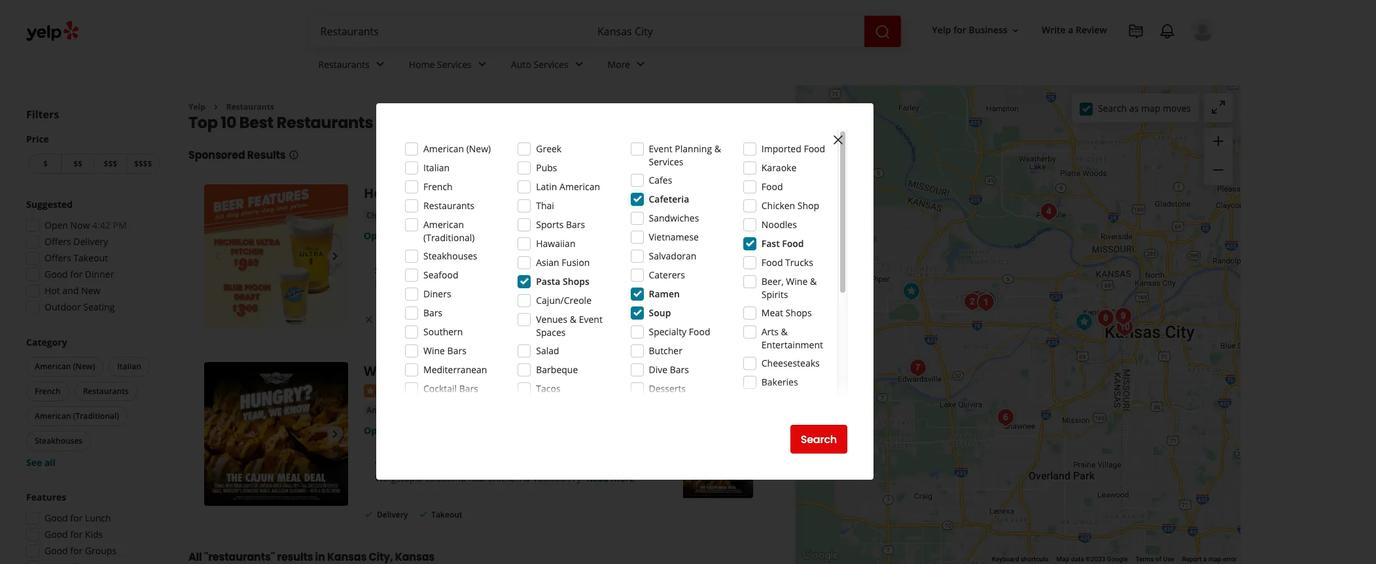 Task type: vqa. For each thing, say whether or not it's contained in the screenshot.
THE HOME in the 'Search' dialog
no



Task type: describe. For each thing, give the bounding box(es) containing it.
map for error
[[1209, 557, 1222, 564]]

deal
[[471, 459, 491, 472]]

yelp for yelp for business
[[933, 24, 952, 36]]

cajun
[[417, 459, 444, 472]]

best
[[239, 112, 274, 134]]

new inside the new cajun meal deal wingstop® louisiana rub chicken & voodoo fry read more
[[394, 459, 415, 472]]

the lunch box image
[[1111, 304, 1137, 330]]

of
[[1156, 557, 1162, 564]]

open until midnight
[[364, 230, 450, 242]]

4:42
[[92, 219, 111, 232]]

hooters
[[364, 185, 416, 203]]

southern
[[424, 326, 463, 338]]

offers delivery
[[45, 236, 108, 248]]

map
[[1057, 557, 1070, 564]]

1 vertical spatial wine
[[424, 345, 445, 357]]

butcher
[[649, 345, 683, 357]]

1 vertical spatial takeout
[[517, 315, 548, 326]]

grill 32 image
[[905, 355, 932, 382]]

yelp for yelp link
[[189, 101, 205, 113]]

map data ©2023 google
[[1057, 557, 1128, 564]]

voodoo
[[533, 473, 566, 485]]

a for write
[[1069, 24, 1074, 36]]

wandering vine at the castle image
[[993, 405, 1019, 431]]

italian button
[[109, 357, 150, 377]]

bakeries
[[762, 376, 798, 389]]

gameday
[[403, 265, 446, 277]]

search for search
[[801, 432, 837, 447]]

event inside venues & event spaces
[[579, 314, 603, 326]]

top 10 best restaurants near kansas city, kansas
[[189, 112, 577, 134]]

1 horizontal spatial delivery
[[377, 510, 408, 521]]

top
[[189, 112, 218, 134]]

vietnamese
[[649, 231, 699, 244]]

cheesesteaks
[[762, 357, 820, 370]]

close image
[[831, 132, 846, 148]]

1 horizontal spatial restaurants link
[[308, 47, 399, 85]]

meal
[[446, 459, 468, 472]]

report a map error
[[1183, 557, 1237, 564]]

open now 4:42 pm
[[45, 219, 127, 232]]

ramen
[[649, 288, 680, 300]]

previous image for hooters
[[209, 249, 225, 265]]

keyboard shortcuts button
[[992, 556, 1049, 565]]

fry
[[568, 473, 582, 485]]

24 chevron down v2 image
[[571, 57, 587, 72]]

naree kitchen image
[[960, 289, 986, 316]]

noodles
[[762, 219, 797, 231]]

dive
[[649, 364, 668, 376]]

good for good for lunch
[[45, 513, 68, 525]]

outdoor seating
[[377, 315, 439, 326]]

2 kansas from the left
[[518, 112, 577, 134]]

food down the 'karaoke'
[[762, 181, 783, 193]]

wingstop
[[364, 363, 425, 381]]

chicken wings button
[[364, 210, 426, 223]]

barbeque
[[536, 364, 578, 376]]

filters
[[26, 107, 59, 122]]

0 vertical spatial american (new) button
[[26, 357, 104, 377]]

1 horizontal spatial takeout
[[432, 510, 463, 521]]

suggested
[[26, 198, 73, 211]]

2 every from the left
[[429, 278, 452, 290]]

slap's bbq image
[[1093, 306, 1119, 332]]

arts & entertainment
[[762, 326, 824, 352]]

price group
[[26, 133, 162, 177]]

hooters image
[[204, 185, 348, 329]]

offers for offers takeout
[[45, 252, 71, 264]]

sports inside sports bars "button"
[[434, 210, 459, 222]]

wingstop image
[[204, 363, 348, 507]]

hooters link
[[364, 185, 416, 203]]

data
[[1072, 557, 1085, 564]]

group containing suggested
[[22, 198, 162, 318]]

group containing category
[[24, 336, 162, 470]]

terms of use
[[1136, 557, 1175, 564]]

sandwiches
[[649, 212, 699, 225]]

now
[[70, 219, 90, 232]]

0 horizontal spatial new
[[81, 285, 100, 297]]

cocktail bars
[[424, 383, 479, 395]]

read inside the new cajun meal deal wingstop® louisiana rub chicken & voodoo fry read more
[[587, 473, 609, 485]]

kids
[[85, 529, 103, 541]]

shops for meat shops
[[786, 307, 812, 319]]

good for kids
[[45, 529, 103, 541]]

cajun/creole
[[536, 295, 592, 307]]

every game. every week. and deals you'll get fired up about.
[[375, 278, 630, 290]]

report a map error link
[[1183, 557, 1237, 564]]

24 chevron down v2 image for home services
[[475, 57, 490, 72]]

fired
[[566, 278, 586, 290]]

0 vertical spatial read
[[594, 278, 617, 290]]

good for good for kids
[[45, 529, 68, 541]]

open for until
[[364, 230, 389, 242]]

chicken inside the new cajun meal deal wingstop® louisiana rub chicken & voodoo fry read more
[[488, 473, 521, 485]]

sponsored
[[189, 148, 245, 163]]

sports bars inside "button"
[[434, 210, 478, 222]]

seating
[[411, 315, 439, 326]]

the new cajun meal deal wingstop® louisiana rub chicken & voodoo fry read more
[[375, 459, 635, 485]]

(new) inside "search" dialog
[[467, 143, 491, 155]]

hawaiian
[[536, 238, 576, 250]]

24 chevron down v2 image for more
[[633, 57, 649, 72]]

sports bars inside "search" dialog
[[536, 219, 585, 231]]

outdoor for outdoor seating
[[45, 301, 81, 314]]

greek
[[536, 143, 562, 155]]

2.9
[[440, 384, 453, 396]]

shop
[[798, 200, 820, 212]]

for for groups
[[70, 545, 83, 558]]

krab kingz seafood kck image
[[965, 287, 991, 313]]

italian inside button
[[117, 361, 141, 373]]

price
[[26, 133, 49, 145]]

the campground image
[[1112, 315, 1138, 341]]

terms of use link
[[1136, 557, 1175, 564]]

offers for offers delivery
[[45, 236, 71, 248]]

groups
[[85, 545, 117, 558]]

projects image
[[1129, 24, 1144, 39]]

hot and new
[[45, 285, 100, 297]]

and
[[482, 278, 499, 290]]

24 chevron down v2 image for restaurants
[[372, 57, 388, 72]]

next image
[[327, 427, 343, 443]]

open for now
[[45, 219, 68, 232]]

hot
[[45, 285, 60, 297]]

more inside the new cajun meal deal wingstop® louisiana rub chicken & voodoo fry read more
[[611, 473, 635, 485]]

$ button
[[29, 154, 61, 174]]

italian inside "search" dialog
[[424, 162, 450, 174]]

restaurants inside 'button'
[[83, 386, 129, 397]]

game.
[[401, 278, 427, 290]]

american (new) for the bottom american (new) button
[[367, 405, 429, 416]]

(traditional) for american (traditional) button to the top
[[529, 210, 577, 222]]

mediterranean
[[424, 364, 487, 376]]

tacos
[[536, 383, 561, 395]]

16 chevron down v2 image
[[1011, 25, 1021, 36]]

venues
[[536, 314, 568, 326]]

sports inside "search" dialog
[[536, 219, 564, 231]]

search button
[[791, 426, 848, 454]]

home services link
[[399, 47, 501, 85]]

services for auto services
[[534, 58, 569, 70]]

chicken for chicken shop
[[762, 200, 796, 212]]

until
[[391, 230, 410, 242]]

(new) for the bottom american (new) button
[[406, 405, 429, 416]]

american (traditional) inside "search" dialog
[[424, 219, 475, 244]]

good for good for groups
[[45, 545, 68, 558]]

louisiana
[[425, 473, 466, 485]]

0 horizontal spatial american (traditional) button
[[26, 407, 128, 427]]

american (traditional) for american (traditional) button to the left
[[35, 411, 119, 422]]

as
[[1130, 102, 1139, 114]]

home
[[409, 58, 435, 70]]

bars down diners
[[424, 307, 443, 319]]

reviews)
[[471, 384, 506, 396]]



Task type: locate. For each thing, give the bounding box(es) containing it.
©2023
[[1086, 557, 1106, 564]]

16 chevron right v2 image
[[211, 102, 221, 112]]

venues & event spaces
[[536, 314, 603, 339]]

all
[[44, 457, 56, 469]]

offers
[[45, 236, 71, 248], [45, 252, 71, 264]]

0 horizontal spatial (new)
[[73, 361, 95, 373]]

sports up midnight
[[434, 210, 459, 222]]

read
[[594, 278, 617, 290], [587, 473, 609, 485]]

16 checkmark v2 image
[[364, 510, 374, 520], [419, 510, 429, 520]]

1 horizontal spatial search
[[1098, 102, 1127, 114]]

food for imported food
[[804, 143, 826, 155]]

0 vertical spatial takeout
[[74, 252, 108, 264]]

services left 24 chevron down v2 icon
[[534, 58, 569, 70]]

bars inside "button"
[[461, 210, 478, 222]]

new up wingstop®
[[394, 459, 415, 472]]

asian
[[536, 257, 560, 269]]

latin
[[536, 181, 557, 193]]

1 16 checkmark v2 image from the left
[[364, 510, 374, 520]]

food right specialty
[[689, 326, 711, 338]]

map region
[[655, 2, 1326, 565]]

write
[[1042, 24, 1066, 36]]

1 vertical spatial shops
[[786, 307, 812, 319]]

american (new) down city, in the top of the page
[[424, 143, 491, 155]]

&
[[715, 143, 721, 155], [810, 276, 817, 288], [570, 314, 577, 326], [781, 326, 788, 338], [524, 473, 531, 485]]

american
[[424, 143, 464, 155], [560, 181, 600, 193], [489, 210, 527, 222], [424, 219, 464, 231], [35, 361, 71, 373], [367, 405, 404, 416], [35, 411, 71, 422]]

yelp left business
[[933, 24, 952, 36]]

0 vertical spatial restaurants link
[[308, 47, 399, 85]]

& right planning on the top of the page
[[715, 143, 721, 155]]

american (traditional) up "steakhouses" button
[[35, 411, 119, 422]]

map
[[1142, 102, 1161, 114], [1209, 557, 1222, 564]]

1 good from the top
[[45, 268, 68, 281]]

american (traditional) button down latin on the left
[[486, 210, 580, 223]]

1 horizontal spatial new
[[394, 459, 415, 472]]

0 horizontal spatial 24 chevron down v2 image
[[372, 57, 388, 72]]

a for report
[[1204, 557, 1207, 564]]

arts
[[762, 326, 779, 338]]

american (new) button
[[26, 357, 104, 377], [364, 404, 432, 418]]

for down good for kids
[[70, 545, 83, 558]]

for down offers takeout
[[70, 268, 83, 281]]

0 vertical spatial steakhouses
[[424, 250, 478, 263]]

16 checkmark v2 image for delivery
[[364, 510, 374, 520]]

1 vertical spatial read
[[587, 473, 609, 485]]

1 vertical spatial steakhouses
[[35, 436, 83, 447]]

open inside group
[[45, 219, 68, 232]]

0 horizontal spatial shops
[[563, 276, 590, 288]]

about.
[[602, 278, 630, 290]]

food trucks
[[762, 257, 814, 269]]

see all button
[[26, 457, 56, 469]]

deals
[[501, 278, 524, 290]]

delivery down wingstop®
[[377, 510, 408, 521]]

0 horizontal spatial wine
[[424, 345, 445, 357]]

0 vertical spatial map
[[1142, 102, 1161, 114]]

chicken for chicken wings
[[367, 210, 398, 222]]

spaces
[[536, 327, 566, 339]]

0 vertical spatial french
[[424, 181, 453, 193]]

soup
[[649, 307, 671, 319]]

italian
[[424, 162, 450, 174], [117, 361, 141, 373]]

1 every from the left
[[375, 278, 398, 290]]

1 horizontal spatial french
[[424, 181, 453, 193]]

salvadoran
[[649, 250, 697, 263]]

1 vertical spatial outdoor
[[377, 315, 409, 326]]

french down category
[[35, 386, 61, 397]]

good down the good for lunch
[[45, 529, 68, 541]]

1 vertical spatial delivery
[[377, 510, 408, 521]]

shops down fusion on the top of the page
[[563, 276, 590, 288]]

food for fast food
[[782, 238, 804, 250]]

delivery down open now 4:42 pm in the left of the page
[[74, 236, 108, 248]]

french inside "search" dialog
[[424, 181, 453, 193]]

thai
[[536, 200, 554, 212]]

24 chevron down v2 image
[[372, 57, 388, 72], [475, 57, 490, 72], [633, 57, 649, 72]]

business categories element
[[308, 47, 1215, 85]]

for inside button
[[954, 24, 967, 36]]

0 horizontal spatial kansas
[[417, 112, 476, 134]]

read right fry
[[587, 473, 609, 485]]

bars up deals
[[461, 210, 478, 222]]

american (traditional) for american (traditional) button to the top
[[489, 210, 577, 222]]

food for specialty food
[[689, 326, 711, 338]]

every down 'score'
[[375, 278, 398, 290]]

keyboard shortcuts
[[992, 557, 1049, 564]]

italian up sports bars "button"
[[424, 162, 450, 174]]

outdoor down and
[[45, 301, 81, 314]]

2 horizontal spatial (new)
[[467, 143, 491, 155]]

delivery
[[74, 236, 108, 248], [377, 510, 408, 521]]

1 horizontal spatial every
[[429, 278, 452, 290]]

for
[[954, 24, 967, 36], [70, 268, 83, 281], [70, 513, 83, 525], [70, 529, 83, 541], [70, 545, 83, 558]]

lunch
[[85, 513, 111, 525]]

(traditional) inside "search" dialog
[[424, 232, 475, 244]]

1 vertical spatial map
[[1209, 557, 1222, 564]]

american (traditional) button up "steakhouses" button
[[26, 407, 128, 427]]

map right as
[[1142, 102, 1161, 114]]

french up sports bars "button"
[[424, 181, 453, 193]]

2 offers from the top
[[45, 252, 71, 264]]

the
[[375, 459, 392, 472]]

steakhouses inside button
[[35, 436, 83, 447]]

1 horizontal spatial italian
[[424, 162, 450, 174]]

for for kids
[[70, 529, 83, 541]]

(new) down city, in the top of the page
[[467, 143, 491, 155]]

1 vertical spatial previous image
[[209, 427, 225, 443]]

takeout down louisiana
[[432, 510, 463, 521]]

0 horizontal spatial event
[[579, 314, 603, 326]]

0 horizontal spatial delivery
[[74, 236, 108, 248]]

1 vertical spatial american (new) button
[[364, 404, 432, 418]]

0 horizontal spatial italian
[[117, 361, 141, 373]]

1 vertical spatial (new)
[[73, 361, 95, 373]]

specialty
[[649, 326, 687, 338]]

specialty food
[[649, 326, 711, 338]]

& inside 'event planning & services'
[[715, 143, 721, 155]]

1 horizontal spatial american (traditional)
[[424, 219, 475, 244]]

chicken up noodles
[[762, 200, 796, 212]]

(new) inside group
[[73, 361, 95, 373]]

group
[[1205, 128, 1233, 185], [22, 198, 162, 318], [24, 336, 162, 470], [22, 492, 162, 565]]

american (new) button up french button
[[26, 357, 104, 377]]

1 horizontal spatial outdoor
[[377, 315, 409, 326]]

1 horizontal spatial map
[[1209, 557, 1222, 564]]

italian up restaurants 'button'
[[117, 361, 141, 373]]

next image
[[327, 249, 343, 265]]

(new) for top american (new) button
[[73, 361, 95, 373]]

services right home
[[437, 58, 472, 70]]

chicken down deal
[[488, 473, 521, 485]]

open
[[45, 219, 68, 232], [364, 230, 389, 242], [364, 425, 389, 437]]

see all
[[26, 457, 56, 469]]

2 horizontal spatial 24 chevron down v2 image
[[633, 57, 649, 72]]

1 vertical spatial american (traditional) button
[[26, 407, 128, 427]]

& down cajun/creole
[[570, 314, 577, 326]]

wingstop image
[[1072, 310, 1098, 336]]

sports
[[434, 210, 459, 222], [536, 219, 564, 231]]

previous image for wingstop
[[209, 427, 225, 443]]

steakhouses up deals
[[424, 250, 478, 263]]

get
[[551, 278, 564, 290]]

american (traditional) right wings
[[424, 219, 475, 244]]

read right the fired
[[594, 278, 617, 290]]

a
[[1069, 24, 1074, 36], [1204, 557, 1207, 564]]

shortcuts
[[1021, 557, 1049, 564]]

1 vertical spatial offers
[[45, 252, 71, 264]]

2.9 star rating image
[[364, 385, 435, 398]]

more right fry
[[611, 473, 635, 485]]

don antonio's carnicería y taqueria image
[[971, 288, 997, 314]]

google
[[1108, 557, 1128, 564]]

meat
[[762, 307, 784, 319]]

see
[[26, 457, 42, 469]]

1 vertical spatial italian
[[117, 361, 141, 373]]

cocktail
[[424, 383, 457, 395]]

1 horizontal spatial chicken
[[488, 473, 521, 485]]

0 vertical spatial more
[[619, 278, 643, 290]]

restaurants link right 16 chevron right v2 icon
[[226, 101, 274, 113]]

1 horizontal spatial (new)
[[406, 405, 429, 416]]

16 close v2 image
[[364, 315, 374, 326]]

0 vertical spatial event
[[649, 143, 673, 155]]

event down cajun/creole
[[579, 314, 603, 326]]

for left business
[[954, 24, 967, 36]]

1 horizontal spatial steakhouses
[[424, 250, 478, 263]]

3 24 chevron down v2 image from the left
[[633, 57, 649, 72]]

pm
[[113, 219, 127, 232]]

0 vertical spatial delivery
[[74, 236, 108, 248]]

kansas up greek
[[518, 112, 577, 134]]

pasta shops
[[536, 276, 590, 288]]

good up hot
[[45, 268, 68, 281]]

for up good for kids
[[70, 513, 83, 525]]

map for moves
[[1142, 102, 1161, 114]]

& left voodoo
[[524, 473, 531, 485]]

2 good from the top
[[45, 513, 68, 525]]

(traditional) down "sports bars" link
[[424, 232, 475, 244]]

american (new) button down 2.9 star rating "image"
[[364, 404, 432, 418]]

0 vertical spatial a
[[1069, 24, 1074, 36]]

search image
[[875, 24, 891, 40]]

american (traditional) down latin on the left
[[489, 210, 577, 222]]

1 horizontal spatial yelp
[[933, 24, 952, 36]]

& inside the new cajun meal deal wingstop® louisiana rub chicken & voodoo fry read more
[[524, 473, 531, 485]]

open down the american (new) link
[[364, 425, 389, 437]]

google image
[[799, 548, 843, 565]]

2 horizontal spatial american (traditional)
[[489, 210, 577, 222]]

2 horizontal spatial takeout
[[517, 315, 548, 326]]

16 checkmark v2 image for takeout
[[419, 510, 429, 520]]

1 horizontal spatial american (new) button
[[364, 404, 432, 418]]

sports bars up hawaiian
[[536, 219, 585, 231]]

search
[[1098, 102, 1127, 114], [801, 432, 837, 447]]

& down trucks at the top right
[[810, 276, 817, 288]]

dive bars
[[649, 364, 689, 376]]

0 vertical spatial (new)
[[467, 143, 491, 155]]

1 horizontal spatial sports
[[536, 219, 564, 231]]

(new) down 2.9 star rating "image"
[[406, 405, 429, 416]]

& right "arts"
[[781, 326, 788, 338]]

24 chevron down v2 image inside more link
[[633, 57, 649, 72]]

0 vertical spatial offers
[[45, 236, 71, 248]]

american (new) inside "search" dialog
[[424, 143, 491, 155]]

& inside beer, wine & spirits
[[810, 276, 817, 288]]

good down good for kids
[[45, 545, 68, 558]]

event
[[649, 143, 673, 155], [579, 314, 603, 326]]

2 vertical spatial (traditional)
[[73, 411, 119, 422]]

0 horizontal spatial (traditional)
[[73, 411, 119, 422]]

3 good from the top
[[45, 529, 68, 541]]

0 vertical spatial slideshow element
[[204, 185, 348, 329]]

french inside french button
[[35, 386, 61, 397]]

services up 'cafes'
[[649, 156, 684, 168]]

1 offers from the top
[[45, 236, 71, 248]]

hooters image
[[899, 279, 925, 305]]

slideshow element for wingstop
[[204, 363, 348, 507]]

chicken inside "search" dialog
[[762, 200, 796, 212]]

1 horizontal spatial services
[[534, 58, 569, 70]]

wine down trucks at the top right
[[786, 276, 808, 288]]

wine
[[786, 276, 808, 288], [424, 345, 445, 357]]

review
[[1076, 24, 1108, 36]]

more left ramen
[[619, 278, 643, 290]]

bars up mediterranean
[[448, 345, 467, 357]]

24 chevron down v2 image left home
[[372, 57, 388, 72]]

my brother's place image
[[1036, 199, 1063, 225]]

american (new) for top american (new) button
[[35, 361, 95, 373]]

1 horizontal spatial 24 chevron down v2 image
[[475, 57, 490, 72]]

24 chevron down v2 image inside home services link
[[475, 57, 490, 72]]

good down features
[[45, 513, 68, 525]]

0 horizontal spatial search
[[801, 432, 837, 447]]

desserts
[[649, 383, 686, 395]]

0 horizontal spatial a
[[1069, 24, 1074, 36]]

0 vertical spatial wine
[[786, 276, 808, 288]]

1 horizontal spatial shops
[[786, 307, 812, 319]]

latin american
[[536, 181, 600, 193]]

24 chevron down v2 image left auto on the top
[[475, 57, 490, 72]]

$$$
[[104, 158, 117, 170]]

2 vertical spatial (new)
[[406, 405, 429, 416]]

& inside venues & event spaces
[[570, 314, 577, 326]]

restaurants
[[318, 58, 370, 70], [226, 101, 274, 113], [277, 112, 373, 134], [424, 200, 475, 212], [83, 386, 129, 397]]

chicken wings
[[367, 210, 423, 222]]

yelp link
[[189, 101, 205, 113]]

offers up offers takeout
[[45, 236, 71, 248]]

slideshow element
[[204, 185, 348, 329], [204, 363, 348, 507]]

deals
[[448, 265, 473, 277]]

wine down 'southern'
[[424, 345, 445, 357]]

1 vertical spatial slideshow element
[[204, 363, 348, 507]]

food up food trucks
[[782, 238, 804, 250]]

home services
[[409, 58, 472, 70]]

results
[[247, 148, 286, 163]]

read more
[[594, 278, 643, 290]]

slideshow element for hooters
[[204, 185, 348, 329]]

dinner
[[85, 268, 114, 281]]

open down suggested
[[45, 219, 68, 232]]

search dialog
[[0, 0, 1377, 565]]

chicken down hooters link
[[367, 210, 398, 222]]

karaoke
[[762, 162, 797, 174]]

open left until
[[364, 230, 389, 242]]

& inside arts & entertainment
[[781, 326, 788, 338]]

notifications image
[[1160, 24, 1176, 39]]

shops for pasta shops
[[563, 276, 590, 288]]

0 vertical spatial shops
[[563, 276, 590, 288]]

16 info v2 image
[[288, 150, 299, 161]]

good for good for dinner
[[45, 268, 68, 281]]

None search field
[[310, 16, 904, 47]]

2 slideshow element from the top
[[204, 363, 348, 507]]

2 horizontal spatial (traditional)
[[529, 210, 577, 222]]

1 vertical spatial event
[[579, 314, 603, 326]]

takeout up the dinner
[[74, 252, 108, 264]]

0 horizontal spatial yelp
[[189, 101, 205, 113]]

2 16 checkmark v2 image from the left
[[419, 510, 429, 520]]

$$$$ button
[[127, 154, 160, 174]]

category
[[26, 336, 67, 349]]

bars right 2.9
[[459, 383, 479, 395]]

pasta
[[536, 276, 561, 288]]

(new) up restaurants 'button'
[[73, 361, 95, 373]]

food left 'close' 'icon'
[[804, 143, 826, 155]]

0 horizontal spatial restaurants link
[[226, 101, 274, 113]]

cafeteria
[[649, 193, 690, 206]]

zoom out image
[[1211, 162, 1227, 178]]

takeout up spaces
[[517, 315, 548, 326]]

sports bars up midnight
[[434, 210, 478, 222]]

2.9 (28 reviews)
[[440, 384, 506, 396]]

for for dinner
[[70, 268, 83, 281]]

steakhouses button
[[26, 432, 91, 452]]

(traditional) down restaurants 'button'
[[73, 411, 119, 422]]

1 horizontal spatial wine
[[786, 276, 808, 288]]

2 24 chevron down v2 image from the left
[[475, 57, 490, 72]]

mason jar image
[[973, 290, 1000, 316]]

takeout inside group
[[74, 252, 108, 264]]

yelp
[[933, 24, 952, 36], [189, 101, 205, 113]]

write a review link
[[1037, 19, 1113, 42]]

0 horizontal spatial outdoor
[[45, 301, 81, 314]]

2 previous image from the top
[[209, 427, 225, 443]]

bars right dive
[[670, 364, 689, 376]]

cafes
[[649, 174, 673, 187]]

auto services link
[[501, 47, 597, 85]]

a right report
[[1204, 557, 1207, 564]]

$$ button
[[61, 154, 94, 174]]

auto
[[511, 58, 532, 70]]

1 vertical spatial restaurants link
[[226, 101, 274, 113]]

american (traditional) inside group
[[35, 411, 119, 422]]

0 vertical spatial previous image
[[209, 249, 225, 265]]

event inside 'event planning & services'
[[649, 143, 673, 155]]

2 vertical spatial takeout
[[432, 510, 463, 521]]

american (traditional) link
[[486, 210, 580, 223]]

2 vertical spatial american (new)
[[367, 405, 429, 416]]

1 horizontal spatial (traditional)
[[424, 232, 475, 244]]

yelp left 16 chevron right v2 icon
[[189, 101, 205, 113]]

2 horizontal spatial chicken
[[762, 200, 796, 212]]

steakhouses inside "search" dialog
[[424, 250, 478, 263]]

0 horizontal spatial american (new) button
[[26, 357, 104, 377]]

1 vertical spatial a
[[1204, 557, 1207, 564]]

wine inside beer, wine & spirits
[[786, 276, 808, 288]]

previous image
[[209, 249, 225, 265], [209, 427, 225, 443]]

american (new) down 2.9 star rating "image"
[[367, 405, 429, 416]]

services for home services
[[437, 58, 472, 70]]

good for groups
[[45, 545, 117, 558]]

0 vertical spatial outdoor
[[45, 301, 81, 314]]

sports down thai
[[536, 219, 564, 231]]

0 horizontal spatial 16 checkmark v2 image
[[364, 510, 374, 520]]

outdoor right the 16 close v2 image
[[377, 315, 409, 326]]

1 vertical spatial (traditional)
[[424, 232, 475, 244]]

restaurants link up top 10 best restaurants near kansas city, kansas
[[308, 47, 399, 85]]

0 horizontal spatial map
[[1142, 102, 1161, 114]]

24 chevron down v2 image right the "more"
[[633, 57, 649, 72]]

services inside 'event planning & services'
[[649, 156, 684, 168]]

(traditional) for american (traditional) button to the left
[[73, 411, 119, 422]]

(traditional) up hawaiian
[[529, 210, 577, 222]]

map left error
[[1209, 557, 1222, 564]]

restaurants inside business categories element
[[318, 58, 370, 70]]

1 kansas from the left
[[417, 112, 476, 134]]

0 horizontal spatial sports bars
[[434, 210, 478, 222]]

zoom in image
[[1211, 133, 1227, 149]]

wings
[[400, 210, 423, 222]]

0 horizontal spatial every
[[375, 278, 398, 290]]

event up 'cafes'
[[649, 143, 673, 155]]

food up beer,
[[762, 257, 783, 269]]

every down score gameday deals
[[429, 278, 452, 290]]

1 horizontal spatial a
[[1204, 557, 1207, 564]]

expand map image
[[1211, 99, 1227, 115]]

1 previous image from the top
[[209, 249, 225, 265]]

for for business
[[954, 24, 967, 36]]

$$
[[73, 158, 82, 170]]

wingstop link
[[364, 363, 425, 381]]

4 good from the top
[[45, 545, 68, 558]]

a right write
[[1069, 24, 1074, 36]]

shops up arts & entertainment
[[786, 307, 812, 319]]

bars up hawaiian
[[566, 219, 585, 231]]

0 vertical spatial yelp
[[933, 24, 952, 36]]

1 slideshow element from the top
[[204, 185, 348, 329]]

new up seating
[[81, 285, 100, 297]]

city,
[[479, 112, 515, 134]]

offers down offers delivery at left
[[45, 252, 71, 264]]

imported
[[762, 143, 802, 155]]

for down the good for lunch
[[70, 529, 83, 541]]

1 vertical spatial american (new)
[[35, 361, 95, 373]]

0 horizontal spatial french
[[35, 386, 61, 397]]

chicken inside button
[[367, 210, 398, 222]]

search inside button
[[801, 432, 837, 447]]

kansas left city, in the top of the page
[[417, 112, 476, 134]]

0 horizontal spatial steakhouses
[[35, 436, 83, 447]]

0 vertical spatial american (traditional) button
[[486, 210, 580, 223]]

1 horizontal spatial american (traditional) button
[[486, 210, 580, 223]]

user actions element
[[922, 16, 1233, 97]]

group containing features
[[22, 492, 162, 565]]

yelp inside button
[[933, 24, 952, 36]]

0 horizontal spatial american (traditional)
[[35, 411, 119, 422]]

1 vertical spatial more
[[611, 473, 635, 485]]

search for search as map moves
[[1098, 102, 1127, 114]]

1 horizontal spatial kansas
[[518, 112, 577, 134]]

american (new) down category
[[35, 361, 95, 373]]

steakhouses up all in the left of the page
[[35, 436, 83, 447]]

0 horizontal spatial chicken
[[367, 210, 398, 222]]

1 vertical spatial new
[[394, 459, 415, 472]]

0 horizontal spatial sports
[[434, 210, 459, 222]]

1 24 chevron down v2 image from the left
[[372, 57, 388, 72]]

for for lunch
[[70, 513, 83, 525]]

(traditional) inside group
[[73, 411, 119, 422]]

fast food
[[762, 238, 804, 250]]

0 vertical spatial italian
[[424, 162, 450, 174]]

caterers
[[649, 269, 685, 282]]

imported food
[[762, 143, 826, 155]]

french button
[[26, 382, 69, 402]]

restaurants inside "search" dialog
[[424, 200, 475, 212]]

terms
[[1136, 557, 1155, 564]]

outdoor for outdoor seating
[[377, 315, 409, 326]]

taco bell image
[[975, 288, 1002, 314]]



